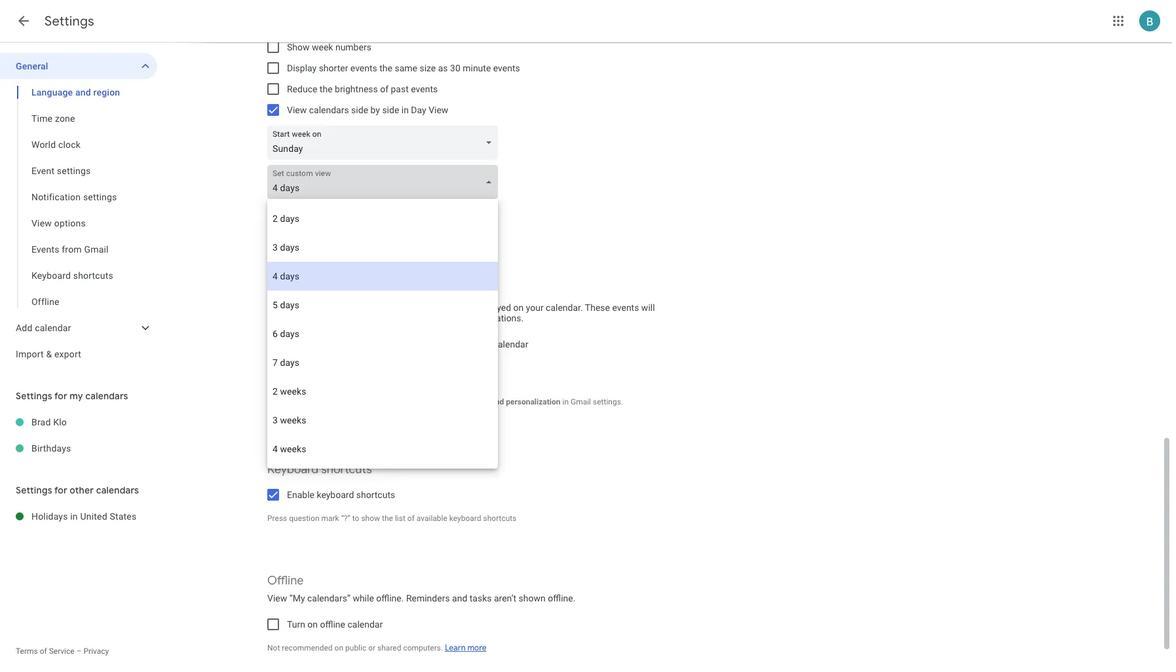Task type: vqa. For each thing, say whether or not it's contained in the screenshot.
the bottom settings
yes



Task type: describe. For each thing, give the bounding box(es) containing it.
like
[[386, 313, 400, 324]]

view options
[[31, 218, 86, 229]]

1 horizontal spatial my
[[479, 339, 491, 350]]

1 vertical spatial calendar
[[493, 339, 528, 350]]

settings for my calendars tree
[[0, 410, 157, 462]]

help
[[267, 313, 285, 324]]

events from gmail
[[31, 244, 109, 255]]

birthdays tree item
[[0, 436, 157, 462]]

not
[[267, 644, 280, 653]]

calendar.
[[546, 303, 583, 313]]

&
[[46, 349, 52, 360]]

holidays
[[31, 512, 68, 522]]

other inside events from gmail gmail can automatically create events that can be displayed on your calendar. these events will help you keep track of things like flights and other reservations.
[[448, 313, 469, 324]]

smart
[[436, 398, 458, 407]]

these
[[585, 303, 610, 313]]

gmail inside group
[[84, 244, 109, 255]]

privacy link
[[84, 647, 109, 657]]

general tree item
[[0, 53, 157, 79]]

group containing language and region
[[0, 79, 157, 315]]

privacy
[[84, 647, 109, 657]]

press question mark "?" to show the list of available keyboard shortcuts
[[267, 514, 517, 524]]

1 vertical spatial the
[[320, 84, 333, 94]]

in down reservations.
[[469, 339, 476, 350]]

–
[[76, 647, 82, 657]]

birthdays
[[31, 444, 71, 454]]

gmail down be
[[443, 339, 467, 350]]

1 offline. from the left
[[376, 594, 404, 604]]

or
[[368, 644, 376, 653]]

clock
[[58, 140, 81, 150]]

gmail inside to get events from gmail, you must also turn on smart features and personalization in gmail settings. learn more
[[571, 398, 591, 407]]

created
[[398, 339, 429, 350]]

general
[[16, 61, 48, 71]]

service
[[49, 647, 74, 657]]

reduce the brightness of past events
[[287, 84, 438, 94]]

add
[[16, 323, 32, 334]]

things
[[359, 313, 384, 324]]

in left day
[[402, 105, 409, 115]]

1 horizontal spatial more
[[467, 643, 487, 654]]

you inside to get events from gmail, you must also turn on smart features and personalization in gmail settings. learn more
[[359, 398, 371, 407]]

for for my
[[54, 391, 67, 402]]

list
[[395, 514, 405, 524]]

terms of service link
[[16, 647, 74, 657]]

automatically inside events from gmail gmail can automatically create events that can be displayed on your calendar. these events will help you keep track of things like flights and other reservations.
[[310, 303, 365, 313]]

world
[[31, 140, 56, 150]]

settings for settings for my calendars
[[16, 391, 52, 402]]

of inside events from gmail gmail can automatically create events that can be displayed on your calendar. these events will help you keep track of things like flights and other reservations.
[[348, 313, 356, 324]]

view right day
[[429, 105, 448, 115]]

world clock
[[31, 140, 81, 150]]

30
[[450, 63, 460, 73]]

4 days option
[[267, 262, 498, 291]]

turn on offline calendar
[[287, 620, 383, 630]]

of right list
[[407, 514, 415, 524]]

and inside offline view "my calendars" while offline. reminders and tasks aren't shown offline.
[[452, 594, 467, 604]]

in inside to get events from gmail, you must also turn on smart features and personalization in gmail settings. learn more
[[563, 398, 569, 407]]

options
[[54, 218, 86, 229]]

from inside to get events from gmail, you must also turn on smart features and personalization in gmail settings. learn more
[[316, 398, 333, 407]]

4 weeks option
[[267, 435, 498, 464]]

"my
[[289, 594, 305, 604]]

will
[[641, 303, 655, 313]]

united
[[80, 512, 107, 522]]

events down track
[[312, 339, 339, 350]]

show for show week numbers
[[287, 42, 310, 52]]

view calendars side by side in day view
[[287, 105, 448, 115]]

1 side from the left
[[351, 105, 368, 115]]

shorter
[[319, 63, 348, 73]]

1 horizontal spatial learn more link
[[445, 643, 487, 654]]

states
[[110, 512, 137, 522]]

keyboard inside group
[[31, 271, 71, 281]]

2 weeks option
[[267, 377, 498, 406]]

past
[[391, 84, 409, 94]]

that
[[425, 303, 441, 313]]

minute
[[463, 63, 491, 73]]

turn
[[287, 620, 305, 630]]

mark
[[321, 514, 339, 524]]

reminders
[[406, 594, 450, 604]]

klo
[[53, 417, 67, 428]]

2 days option
[[267, 204, 498, 233]]

1 horizontal spatial keyboard
[[267, 463, 319, 478]]

press
[[267, 514, 287, 524]]

notification
[[31, 192, 81, 202]]

on right turn
[[308, 620, 318, 630]]

on inside not recommended on public or shared computers. learn more
[[335, 644, 343, 653]]

to get events from gmail, you must also turn on smart features and personalization in gmail settings. learn more
[[267, 398, 623, 417]]

add calendar
[[16, 323, 71, 334]]

as
[[438, 63, 448, 73]]

keep
[[304, 313, 323, 324]]

get
[[278, 398, 289, 407]]

0 vertical spatial the
[[380, 63, 392, 73]]

on inside to get events from gmail, you must also turn on smart features and personalization in gmail settings. learn more
[[425, 398, 434, 407]]

zone
[[55, 113, 75, 124]]

learn inside to get events from gmail, you must also turn on smart features and personalization in gmail settings. learn more
[[267, 407, 288, 417]]

personalization
[[506, 398, 561, 407]]

view inside group
[[31, 218, 52, 229]]

time
[[31, 113, 53, 124]]

settings for notification settings
[[83, 192, 117, 202]]

2 vertical spatial the
[[382, 514, 393, 524]]

displayed
[[472, 303, 511, 313]]

region
[[93, 87, 120, 98]]

must
[[373, 398, 391, 407]]

brad klo tree item
[[0, 410, 157, 436]]

events up reduce the brightness of past events
[[350, 63, 377, 73]]

show for show events automatically created by gmail in my calendar
[[287, 339, 310, 350]]

track
[[325, 313, 346, 324]]

to
[[352, 514, 359, 524]]

event
[[31, 166, 55, 176]]

6 days option
[[267, 320, 498, 349]]

2 vertical spatial calendar
[[348, 620, 383, 630]]

settings for settings
[[45, 13, 94, 29]]

settings for event settings
[[57, 166, 91, 176]]

to
[[267, 398, 276, 407]]

in inside holidays in united states link
[[70, 512, 78, 522]]

shown
[[519, 594, 546, 604]]

2 offline. from the left
[[548, 594, 576, 604]]

event settings
[[31, 166, 91, 176]]

show
[[361, 514, 380, 524]]

events inside to get events from gmail, you must also turn on smart features and personalization in gmail settings. learn more
[[291, 398, 314, 407]]

3 days option
[[267, 233, 498, 262]]

events left the that at top
[[396, 303, 422, 313]]

shared
[[377, 644, 401, 653]]

show events automatically created by gmail in my calendar
[[287, 339, 528, 350]]

week
[[312, 42, 333, 52]]

gmail left keep
[[267, 303, 291, 313]]

show week numbers
[[287, 42, 371, 52]]

offline for offline
[[31, 297, 59, 307]]

1 horizontal spatial by
[[431, 339, 441, 350]]

and inside group
[[75, 87, 91, 98]]



Task type: locate. For each thing, give the bounding box(es) containing it.
1 vertical spatial other
[[70, 485, 94, 497]]

holidays in united states tree item
[[0, 504, 157, 530]]

be
[[460, 303, 470, 313]]

0 horizontal spatial other
[[70, 485, 94, 497]]

and inside events from gmail gmail can automatically create events that can be displayed on your calendar. these events will help you keep track of things like flights and other reservations.
[[430, 313, 445, 324]]

1 horizontal spatial other
[[448, 313, 469, 324]]

can left be
[[443, 303, 458, 313]]

gmail,
[[335, 398, 357, 407]]

settings up brad
[[16, 391, 52, 402]]

flights
[[402, 313, 428, 324]]

enable
[[287, 490, 315, 501]]

of right track
[[348, 313, 356, 324]]

more
[[290, 407, 309, 417], [467, 643, 487, 654]]

reduce
[[287, 84, 317, 94]]

you inside events from gmail gmail can automatically create events that can be displayed on your calendar. these events will help you keep track of things like flights and other reservations.
[[287, 313, 301, 324]]

0 vertical spatial calendars
[[309, 105, 349, 115]]

1 horizontal spatial offline.
[[548, 594, 576, 604]]

0 horizontal spatial side
[[351, 105, 368, 115]]

show down keep
[[287, 339, 310, 350]]

keyboard right available
[[449, 514, 481, 524]]

2 can from the left
[[443, 303, 458, 313]]

3 weeks option
[[267, 406, 498, 435]]

learn more link
[[267, 407, 309, 417], [445, 643, 487, 654]]

and
[[75, 87, 91, 98], [430, 313, 445, 324], [491, 398, 504, 407], [452, 594, 467, 604]]

offline. right while
[[376, 594, 404, 604]]

1 vertical spatial for
[[54, 485, 67, 497]]

show
[[287, 42, 310, 52], [287, 339, 310, 350]]

side
[[351, 105, 368, 115], [382, 105, 399, 115]]

for up holidays
[[54, 485, 67, 497]]

brightness
[[335, 84, 378, 94]]

side down reduce the brightness of past events
[[351, 105, 368, 115]]

1 vertical spatial settings
[[83, 192, 117, 202]]

0 horizontal spatial events
[[31, 244, 59, 255]]

on left public
[[335, 644, 343, 653]]

keyboard shortcuts up enable
[[267, 463, 372, 478]]

my
[[479, 339, 491, 350], [70, 391, 83, 402]]

1 horizontal spatial can
[[443, 303, 458, 313]]

group
[[0, 79, 157, 315]]

events inside events from gmail gmail can automatically create events that can be displayed on your calendar. these events will help you keep track of things like flights and other reservations.
[[267, 283, 302, 298]]

view
[[287, 105, 307, 115], [429, 105, 448, 115], [31, 218, 52, 229], [267, 594, 287, 604]]

1 vertical spatial automatically
[[341, 339, 396, 350]]

automatically left create
[[310, 303, 365, 313]]

you left must
[[359, 398, 371, 407]]

for for other
[[54, 485, 67, 497]]

gmail down options
[[84, 244, 109, 255]]

other up holidays in united states
[[70, 485, 94, 497]]

view left options
[[31, 218, 52, 229]]

offline up "my in the left of the page
[[267, 574, 304, 589]]

import
[[16, 349, 44, 360]]

0 horizontal spatial by
[[371, 105, 380, 115]]

your
[[526, 303, 544, 313]]

more down tasks
[[467, 643, 487, 654]]

tasks
[[470, 594, 492, 604]]

events for events from gmail
[[31, 244, 59, 255]]

and left region
[[75, 87, 91, 98]]

1 vertical spatial calendars
[[85, 391, 128, 402]]

1 vertical spatial my
[[70, 391, 83, 402]]

question
[[289, 514, 319, 524]]

settings up holidays
[[16, 485, 52, 497]]

0 vertical spatial by
[[371, 105, 380, 115]]

offline
[[320, 620, 345, 630]]

1 vertical spatial settings
[[16, 391, 52, 402]]

0 vertical spatial my
[[479, 339, 491, 350]]

the
[[380, 63, 392, 73], [320, 84, 333, 94], [382, 514, 393, 524]]

1 vertical spatial keyboard shortcuts
[[267, 463, 372, 478]]

0 horizontal spatial can
[[293, 303, 308, 313]]

on inside events from gmail gmail can automatically create events that can be displayed on your calendar. these events will help you keep track of things like flights and other reservations.
[[513, 303, 524, 313]]

by right created
[[431, 339, 441, 350]]

events right get
[[291, 398, 314, 407]]

0 vertical spatial automatically
[[310, 303, 365, 313]]

holidays in united states
[[31, 512, 137, 522]]

2 side from the left
[[382, 105, 399, 115]]

gmail up track
[[333, 283, 365, 298]]

1 horizontal spatial offline
[[267, 574, 304, 589]]

events
[[31, 244, 59, 255], [267, 283, 302, 298]]

and left tasks
[[452, 594, 467, 604]]

1 horizontal spatial calendar
[[348, 620, 383, 630]]

1 can from the left
[[293, 303, 308, 313]]

by
[[371, 105, 380, 115], [431, 339, 441, 350]]

numbers
[[335, 42, 371, 52]]

0 horizontal spatial my
[[70, 391, 83, 402]]

0 horizontal spatial learn
[[267, 407, 288, 417]]

aren't
[[494, 594, 516, 604]]

events up help
[[267, 283, 302, 298]]

0 horizontal spatial more
[[290, 407, 309, 417]]

settings right go back icon
[[45, 13, 94, 29]]

1 horizontal spatial keyboard
[[449, 514, 481, 524]]

view inside offline view "my calendars" while offline. reminders and tasks aren't shown offline.
[[267, 594, 287, 604]]

holidays in united states link
[[31, 504, 157, 530]]

0 vertical spatial keyboard shortcuts
[[31, 271, 113, 281]]

in left 'united'
[[70, 512, 78, 522]]

2 horizontal spatial calendar
[[493, 339, 528, 350]]

from down options
[[62, 244, 82, 255]]

offline view "my calendars" while offline. reminders and tasks aren't shown offline.
[[267, 574, 576, 604]]

1 horizontal spatial side
[[382, 105, 399, 115]]

and right flights
[[430, 313, 445, 324]]

0 horizontal spatial learn more link
[[267, 407, 309, 417]]

0 horizontal spatial offline.
[[376, 594, 404, 604]]

calendars for settings for other calendars
[[96, 485, 139, 497]]

from for events from gmail
[[62, 244, 82, 255]]

keyboard up enable
[[267, 463, 319, 478]]

birthdays link
[[31, 436, 157, 462]]

0 vertical spatial settings
[[45, 13, 94, 29]]

available
[[417, 514, 447, 524]]

0 horizontal spatial you
[[287, 313, 301, 324]]

same
[[395, 63, 417, 73]]

1 horizontal spatial keyboard shortcuts
[[267, 463, 372, 478]]

go back image
[[16, 13, 31, 29]]

terms of service – privacy
[[16, 647, 109, 657]]

0 vertical spatial settings
[[57, 166, 91, 176]]

settings for other calendars
[[16, 485, 139, 497]]

1 show from the top
[[287, 42, 310, 52]]

import & export
[[16, 349, 81, 360]]

calendars"
[[307, 594, 351, 604]]

0 vertical spatial offline
[[31, 297, 59, 307]]

calendars
[[309, 105, 349, 115], [85, 391, 128, 402], [96, 485, 139, 497]]

other right the that at top
[[448, 313, 469, 324]]

2 vertical spatial from
[[316, 398, 333, 407]]

0 vertical spatial for
[[54, 391, 67, 402]]

from left gmail,
[[316, 398, 333, 407]]

1 for from the top
[[54, 391, 67, 402]]

1 vertical spatial by
[[431, 339, 441, 350]]

reservations.
[[471, 313, 524, 324]]

settings heading
[[45, 13, 94, 29]]

0 vertical spatial keyboard
[[31, 271, 71, 281]]

settings up notification settings
[[57, 166, 91, 176]]

1 vertical spatial keyboard
[[449, 514, 481, 524]]

events from gmail gmail can automatically create events that can be displayed on your calendar. these events will help you keep track of things like flights and other reservations.
[[267, 283, 655, 324]]

0 vertical spatial from
[[62, 244, 82, 255]]

create
[[368, 303, 393, 313]]

for up "klo"
[[54, 391, 67, 402]]

of left past
[[380, 84, 389, 94]]

1 vertical spatial from
[[305, 283, 331, 298]]

in right personalization
[[563, 398, 569, 407]]

language
[[31, 87, 73, 98]]

calendar down reservations.
[[493, 339, 528, 350]]

0 vertical spatial events
[[31, 244, 59, 255]]

public
[[345, 644, 366, 653]]

settings for settings for other calendars
[[16, 485, 52, 497]]

1 horizontal spatial learn
[[445, 643, 466, 654]]

the down "shorter"
[[320, 84, 333, 94]]

2 show from the top
[[287, 339, 310, 350]]

from up keep
[[305, 283, 331, 298]]

shortcuts
[[73, 271, 113, 281], [321, 463, 372, 478], [356, 490, 395, 501], [483, 514, 517, 524]]

set custom view list box
[[267, 199, 498, 469]]

calendars up brad klo tree item
[[85, 391, 128, 402]]

on right turn in the bottom left of the page
[[425, 398, 434, 407]]

automatically down the things
[[341, 339, 396, 350]]

the left list
[[382, 514, 393, 524]]

calendars down reduce
[[309, 105, 349, 115]]

keyboard shortcuts inside group
[[31, 271, 113, 281]]

more right get
[[290, 407, 309, 417]]

more inside to get events from gmail, you must also turn on smart features and personalization in gmail settings. learn more
[[290, 407, 309, 417]]

not recommended on public or shared computers. learn more
[[267, 643, 487, 654]]

settings up options
[[83, 192, 117, 202]]

0 vertical spatial other
[[448, 313, 469, 324]]

from inside events from gmail gmail can automatically create events that can be displayed on your calendar. these events will help you keep track of things like flights and other reservations.
[[305, 283, 331, 298]]

events inside group
[[31, 244, 59, 255]]

1 vertical spatial learn
[[445, 643, 466, 654]]

offline. right shown
[[548, 594, 576, 604]]

you right help
[[287, 313, 301, 324]]

time zone
[[31, 113, 75, 124]]

1 vertical spatial keyboard
[[267, 463, 319, 478]]

learn more link right computers.
[[445, 643, 487, 654]]

shortcuts inside group
[[73, 271, 113, 281]]

notification settings
[[31, 192, 117, 202]]

and inside to get events from gmail, you must also turn on smart features and personalization in gmail settings. learn more
[[491, 398, 504, 407]]

show up display
[[287, 42, 310, 52]]

computers.
[[403, 644, 443, 653]]

settings.
[[593, 398, 623, 407]]

of right terms
[[40, 647, 47, 657]]

1 vertical spatial more
[[467, 643, 487, 654]]

terms
[[16, 647, 38, 657]]

recommended
[[282, 644, 333, 653]]

my down reservations.
[[479, 339, 491, 350]]

calendar
[[35, 323, 71, 334], [493, 339, 528, 350], [348, 620, 383, 630]]

1 vertical spatial offline
[[267, 574, 304, 589]]

also
[[393, 398, 408, 407]]

events left will
[[612, 303, 639, 313]]

0 vertical spatial show
[[287, 42, 310, 52]]

and right features
[[491, 398, 504, 407]]

7 days option
[[267, 349, 498, 377]]

calendars for settings for my calendars
[[85, 391, 128, 402]]

on left your
[[513, 303, 524, 313]]

calendar inside tree
[[35, 323, 71, 334]]

turn
[[409, 398, 423, 407]]

side down past
[[382, 105, 399, 115]]

1 vertical spatial show
[[287, 339, 310, 350]]

calendars up states
[[96, 485, 139, 497]]

offline inside group
[[31, 297, 59, 307]]

size
[[420, 63, 436, 73]]

view down reduce
[[287, 105, 307, 115]]

events for events from gmail gmail can automatically create events that can be displayed on your calendar. these events will help you keep track of things like flights and other reservations.
[[267, 283, 302, 298]]

by down reduce the brightness of past events
[[371, 105, 380, 115]]

for
[[54, 391, 67, 402], [54, 485, 67, 497]]

None field
[[267, 126, 503, 160], [267, 165, 503, 199], [267, 126, 503, 160], [267, 165, 503, 199]]

tree
[[0, 53, 157, 368]]

keyboard up mark
[[317, 490, 354, 501]]

0 vertical spatial you
[[287, 313, 301, 324]]

brad
[[31, 417, 51, 428]]

events right the minute
[[493, 63, 520, 73]]

my up brad klo tree item
[[70, 391, 83, 402]]

0 vertical spatial learn more link
[[267, 407, 309, 417]]

export
[[54, 349, 81, 360]]

keyboard down events from gmail
[[31, 271, 71, 281]]

1 vertical spatial you
[[359, 398, 371, 407]]

2 vertical spatial calendars
[[96, 485, 139, 497]]

0 vertical spatial more
[[290, 407, 309, 417]]

1 vertical spatial learn more link
[[445, 643, 487, 654]]

offline inside offline view "my calendars" while offline. reminders and tasks aren't shown offline.
[[267, 574, 304, 589]]

1 horizontal spatial you
[[359, 398, 371, 407]]

0 horizontal spatial keyboard
[[317, 490, 354, 501]]

brad klo
[[31, 417, 67, 428]]

gmail left settings.
[[571, 398, 591, 407]]

events down view options
[[31, 244, 59, 255]]

events down size
[[411, 84, 438, 94]]

of
[[380, 84, 389, 94], [348, 313, 356, 324], [407, 514, 415, 524], [40, 647, 47, 657]]

offline.
[[376, 594, 404, 604], [548, 594, 576, 604]]

tree containing general
[[0, 53, 157, 368]]

calendar up or
[[348, 620, 383, 630]]

1 horizontal spatial events
[[267, 283, 302, 298]]

from for events from gmail gmail can automatically create events that can be displayed on your calendar. these events will help you keep track of things like flights and other reservations.
[[305, 283, 331, 298]]

0 horizontal spatial offline
[[31, 297, 59, 307]]

0 vertical spatial learn
[[267, 407, 288, 417]]

from inside group
[[62, 244, 82, 255]]

gmail
[[84, 244, 109, 255], [333, 283, 365, 298], [267, 303, 291, 313], [443, 339, 467, 350], [571, 398, 591, 407]]

offline for offline view "my calendars" while offline. reminders and tasks aren't shown offline.
[[267, 574, 304, 589]]

0 vertical spatial keyboard
[[317, 490, 354, 501]]

5 days option
[[267, 291, 498, 320]]

learn more link left gmail,
[[267, 407, 309, 417]]

view left "my in the left of the page
[[267, 594, 287, 604]]

can right help
[[293, 303, 308, 313]]

the left 'same'
[[380, 63, 392, 73]]

2 for from the top
[[54, 485, 67, 497]]

keyboard shortcuts down events from gmail
[[31, 271, 113, 281]]

0 horizontal spatial keyboard shortcuts
[[31, 271, 113, 281]]

features
[[460, 398, 489, 407]]

0 vertical spatial calendar
[[35, 323, 71, 334]]

0 horizontal spatial keyboard
[[31, 271, 71, 281]]

language and region
[[31, 87, 120, 98]]

1 vertical spatial events
[[267, 283, 302, 298]]

day
[[411, 105, 426, 115]]

2 vertical spatial settings
[[16, 485, 52, 497]]

0 horizontal spatial calendar
[[35, 323, 71, 334]]

calendar up &
[[35, 323, 71, 334]]

offline up add calendar
[[31, 297, 59, 307]]

display shorter events the same size as 30 minute events
[[287, 63, 520, 73]]

automatically
[[310, 303, 365, 313], [341, 339, 396, 350]]



